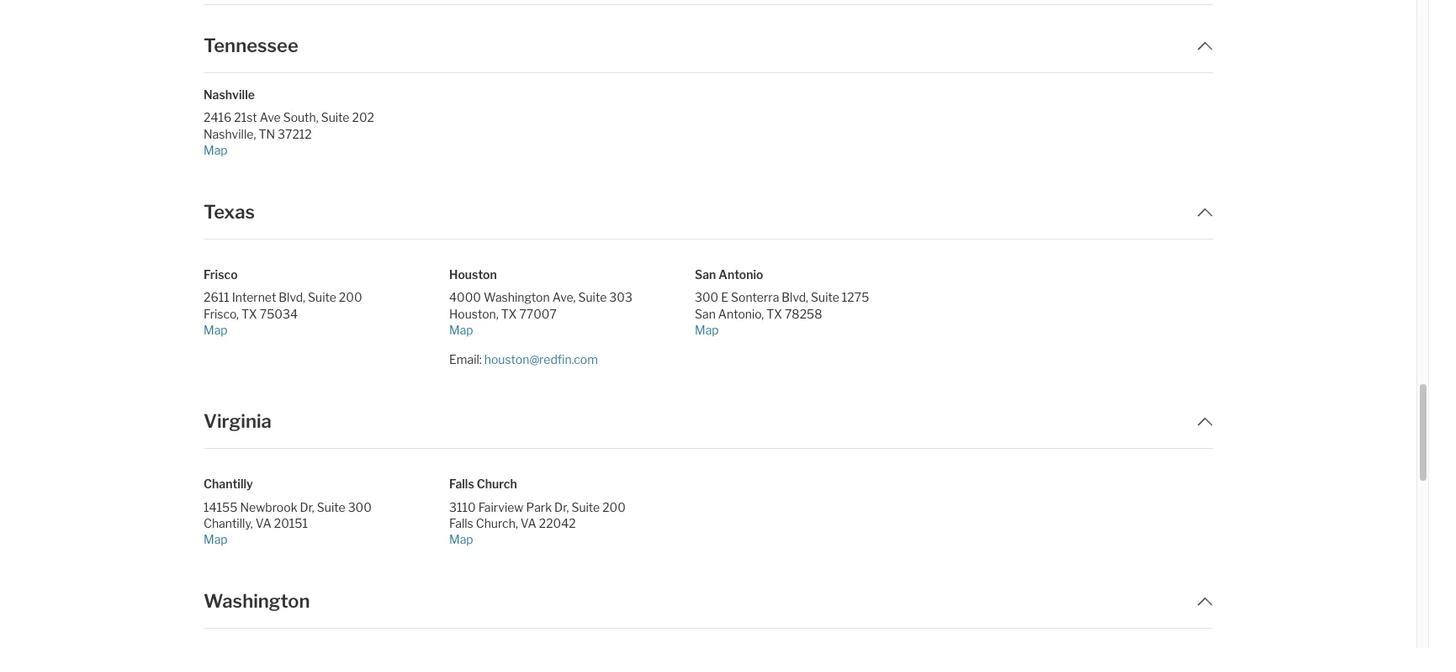 Task type: vqa. For each thing, say whether or not it's contained in the screenshot.
the left buyers
no



Task type: locate. For each thing, give the bounding box(es) containing it.
0 vertical spatial san
[[695, 268, 716, 282]]

200
[[339, 290, 362, 305], [603, 500, 626, 514]]

2 tx from the left
[[501, 307, 517, 321]]

e
[[721, 290, 729, 305]]

1 horizontal spatial 200
[[603, 500, 626, 514]]

map down frisco, at the top left of page
[[204, 323, 228, 337]]

tn
[[259, 127, 275, 141]]

map link down 78258
[[695, 322, 927, 338]]

0 horizontal spatial blvd,
[[279, 290, 305, 305]]

map link down 37212
[[204, 142, 436, 158]]

0 vertical spatial washington
[[484, 290, 550, 305]]

frisco,
[[204, 307, 239, 321]]

2 blvd, from the left
[[782, 290, 809, 305]]

1 blvd, from the left
[[279, 290, 305, 305]]

map down nashville,
[[204, 143, 228, 157]]

0 vertical spatial 300
[[695, 290, 719, 305]]

washington
[[484, 290, 550, 305], [204, 591, 310, 613]]

0 horizontal spatial 300
[[348, 500, 372, 514]]

300 e sonterra blvd, suite 1275 san antonio, tx 78258 map
[[695, 290, 869, 337]]

blvd, up 75034
[[279, 290, 305, 305]]

va
[[256, 516, 272, 531], [521, 516, 537, 531]]

houston,
[[449, 307, 499, 321]]

0 horizontal spatial 200
[[339, 290, 362, 305]]

2 dr, from the left
[[554, 500, 569, 514]]

sonterra
[[731, 290, 779, 305]]

map link down 75034
[[204, 322, 436, 338]]

virginia
[[204, 411, 272, 433]]

1 dr, from the left
[[300, 500, 314, 514]]

tx inside 4000 washington ave, suite 303 houston, tx 77007 map
[[501, 307, 517, 321]]

2 horizontal spatial tx
[[767, 307, 782, 321]]

park
[[526, 500, 552, 514]]

0 vertical spatial 200
[[339, 290, 362, 305]]

1 va from the left
[[256, 516, 272, 531]]

0 horizontal spatial va
[[256, 516, 272, 531]]

chantilly
[[204, 477, 253, 492]]

map inside 4000 washington ave, suite 303 houston, tx 77007 map
[[449, 323, 473, 337]]

map down antonio, at the right top of page
[[695, 323, 719, 337]]

antonio
[[719, 268, 763, 282]]

300
[[695, 290, 719, 305], [348, 500, 372, 514]]

1 horizontal spatial va
[[521, 516, 537, 531]]

1 horizontal spatial washington
[[484, 290, 550, 305]]

suite left 202
[[321, 110, 350, 125]]

map link
[[204, 142, 436, 158], [204, 322, 436, 338], [449, 322, 681, 338], [695, 322, 927, 338], [204, 532, 436, 548], [449, 532, 681, 548]]

dr,
[[300, 500, 314, 514], [554, 500, 569, 514]]

1 horizontal spatial blvd,
[[782, 290, 809, 305]]

0 horizontal spatial tx
[[242, 307, 257, 321]]

washington down chantilly,
[[204, 591, 310, 613]]

dr, up 22042
[[554, 500, 569, 514]]

2416 21st ave south, suite 202 nashville, tn 37212 map
[[204, 110, 374, 157]]

email: houston@redfin.com
[[449, 352, 598, 367]]

suite right internet on the left top of page
[[308, 290, 336, 305]]

200 inside the 2611 internet blvd, suite 200 frisco, tx 75034 map
[[339, 290, 362, 305]]

1 horizontal spatial 300
[[695, 290, 719, 305]]

tx for 77007
[[501, 307, 517, 321]]

ave,
[[552, 290, 576, 305]]

0 horizontal spatial washington
[[204, 591, 310, 613]]

tx inside the 2611 internet blvd, suite 200 frisco, tx 75034 map
[[242, 307, 257, 321]]

dr, inside 14155 newbrook dr, suite 300 chantilly, va 20151 map
[[300, 500, 314, 514]]

3 tx from the left
[[767, 307, 782, 321]]

suite up 22042
[[572, 500, 600, 514]]

nashville
[[204, 87, 255, 102]]

suite right newbrook
[[317, 500, 345, 514]]

1 horizontal spatial dr,
[[554, 500, 569, 514]]

2 san from the top
[[695, 307, 716, 321]]

2 va from the left
[[521, 516, 537, 531]]

blvd, up 78258
[[782, 290, 809, 305]]

75034
[[260, 307, 298, 321]]

va down park
[[521, 516, 537, 531]]

map down houston,
[[449, 323, 473, 337]]

map link for houston, tx 77007
[[449, 322, 681, 338]]

dr, up the 20151
[[300, 500, 314, 514]]

22042
[[539, 516, 576, 531]]

2416
[[204, 110, 232, 125]]

san
[[695, 268, 716, 282], [695, 307, 716, 321]]

303
[[609, 290, 633, 305]]

suite inside 2416 21st ave south, suite 202 nashville, tn 37212 map
[[321, 110, 350, 125]]

tx
[[242, 307, 257, 321], [501, 307, 517, 321], [767, 307, 782, 321]]

san left "antonio"
[[695, 268, 716, 282]]

tx down 'sonterra'
[[767, 307, 782, 321]]

newbrook
[[240, 500, 297, 514]]

map inside the 3110 fairview park dr, suite 200 falls church, va 22042 map
[[449, 533, 473, 547]]

map link down the 20151
[[204, 532, 436, 548]]

tx down internet on the left top of page
[[242, 307, 257, 321]]

1 vertical spatial 200
[[603, 500, 626, 514]]

map down chantilly,
[[204, 533, 228, 547]]

2 falls from the top
[[449, 516, 473, 531]]

chantilly,
[[204, 516, 253, 531]]

suite
[[321, 110, 350, 125], [308, 290, 336, 305], [578, 290, 607, 305], [811, 290, 839, 305], [317, 500, 345, 514], [572, 500, 600, 514]]

1 vertical spatial san
[[695, 307, 716, 321]]

map link for nashville, tn 37212
[[204, 142, 436, 158]]

map link down 22042
[[449, 532, 681, 548]]

map down 3110
[[449, 533, 473, 547]]

0 horizontal spatial dr,
[[300, 500, 314, 514]]

suite left 303
[[578, 290, 607, 305]]

1 vertical spatial falls
[[449, 516, 473, 531]]

san left antonio, at the right top of page
[[695, 307, 716, 321]]

map link down 77007
[[449, 322, 681, 338]]

email:
[[449, 352, 482, 367]]

va down newbrook
[[256, 516, 272, 531]]

blvd,
[[279, 290, 305, 305], [782, 290, 809, 305]]

map
[[204, 143, 228, 157], [204, 323, 228, 337], [449, 323, 473, 337], [695, 323, 719, 337], [204, 533, 228, 547], [449, 533, 473, 547]]

2611
[[204, 290, 229, 305]]

0 vertical spatial falls
[[449, 477, 474, 492]]

tx left 77007
[[501, 307, 517, 321]]

falls up 3110
[[449, 477, 474, 492]]

falls down 3110
[[449, 516, 473, 531]]

1275
[[842, 290, 869, 305]]

washington up 77007
[[484, 290, 550, 305]]

1 vertical spatial 300
[[348, 500, 372, 514]]

1 horizontal spatial tx
[[501, 307, 517, 321]]

nashville,
[[204, 127, 256, 141]]

suite inside the "300 e sonterra blvd, suite 1275 san antonio, tx 78258 map"
[[811, 290, 839, 305]]

suite up 78258
[[811, 290, 839, 305]]

falls
[[449, 477, 474, 492], [449, 516, 473, 531]]

texas
[[204, 201, 255, 223]]

va inside 14155 newbrook dr, suite 300 chantilly, va 20151 map
[[256, 516, 272, 531]]

1 tx from the left
[[242, 307, 257, 321]]

21st
[[234, 110, 257, 125]]



Task type: describe. For each thing, give the bounding box(es) containing it.
300 inside the "300 e sonterra blvd, suite 1275 san antonio, tx 78258 map"
[[695, 290, 719, 305]]

14155 newbrook dr, suite 300 chantilly, va 20151 map
[[204, 500, 372, 547]]

200 inside the 3110 fairview park dr, suite 200 falls church, va 22042 map
[[603, 500, 626, 514]]

tx for 75034
[[242, 307, 257, 321]]

internet
[[232, 290, 276, 305]]

map inside the "300 e sonterra blvd, suite 1275 san antonio, tx 78258 map"
[[695, 323, 719, 337]]

map inside 2416 21st ave south, suite 202 nashville, tn 37212 map
[[204, 143, 228, 157]]

map link for frisco, tx 75034
[[204, 322, 436, 338]]

300 inside 14155 newbrook dr, suite 300 chantilly, va 20151 map
[[348, 500, 372, 514]]

san antonio
[[695, 268, 763, 282]]

blvd, inside the 2611 internet blvd, suite 200 frisco, tx 75034 map
[[279, 290, 305, 305]]

houston
[[449, 268, 497, 282]]

14155
[[204, 500, 238, 514]]

houston@redfin.com
[[484, 352, 598, 367]]

1 falls from the top
[[449, 477, 474, 492]]

4000
[[449, 290, 481, 305]]

ave
[[260, 110, 281, 125]]

map inside 14155 newbrook dr, suite 300 chantilly, va 20151 map
[[204, 533, 228, 547]]

san inside the "300 e sonterra blvd, suite 1275 san antonio, tx 78258 map"
[[695, 307, 716, 321]]

20151
[[274, 516, 308, 531]]

map inside the 2611 internet blvd, suite 200 frisco, tx 75034 map
[[204, 323, 228, 337]]

falls inside the 3110 fairview park dr, suite 200 falls church, va 22042 map
[[449, 516, 473, 531]]

south,
[[283, 110, 319, 125]]

tennessee
[[204, 34, 298, 56]]

tx inside the "300 e sonterra blvd, suite 1275 san antonio, tx 78258 map"
[[767, 307, 782, 321]]

202
[[352, 110, 374, 125]]

antonio,
[[718, 307, 764, 321]]

fairview
[[478, 500, 524, 514]]

2611 internet blvd, suite 200 frisco, tx 75034 map
[[204, 290, 362, 337]]

church
[[477, 477, 517, 492]]

va inside the 3110 fairview park dr, suite 200 falls church, va 22042 map
[[521, 516, 537, 531]]

suite inside the 2611 internet blvd, suite 200 frisco, tx 75034 map
[[308, 290, 336, 305]]

1 san from the top
[[695, 268, 716, 282]]

3110 fairview park dr, suite 200 falls church, va 22042 map
[[449, 500, 626, 547]]

map link for falls church, va 22042
[[449, 532, 681, 548]]

1 vertical spatial washington
[[204, 591, 310, 613]]

map link for chantilly, va 20151
[[204, 532, 436, 548]]

blvd, inside the "300 e sonterra blvd, suite 1275 san antonio, tx 78258 map"
[[782, 290, 809, 305]]

frisco
[[204, 268, 238, 282]]

3110
[[449, 500, 476, 514]]

falls church
[[449, 477, 517, 492]]

37212
[[278, 127, 312, 141]]

dr, inside the 3110 fairview park dr, suite 200 falls church, va 22042 map
[[554, 500, 569, 514]]

church,
[[476, 516, 518, 531]]

houston@redfin.com link
[[484, 352, 598, 367]]

suite inside the 3110 fairview park dr, suite 200 falls church, va 22042 map
[[572, 500, 600, 514]]

washington inside 4000 washington ave, suite 303 houston, tx 77007 map
[[484, 290, 550, 305]]

map link for san antonio, tx 78258
[[695, 322, 927, 338]]

4000 washington ave, suite 303 houston, tx 77007 map
[[449, 290, 633, 337]]

77007
[[519, 307, 557, 321]]

suite inside 14155 newbrook dr, suite 300 chantilly, va 20151 map
[[317, 500, 345, 514]]

78258
[[785, 307, 822, 321]]

suite inside 4000 washington ave, suite 303 houston, tx 77007 map
[[578, 290, 607, 305]]



